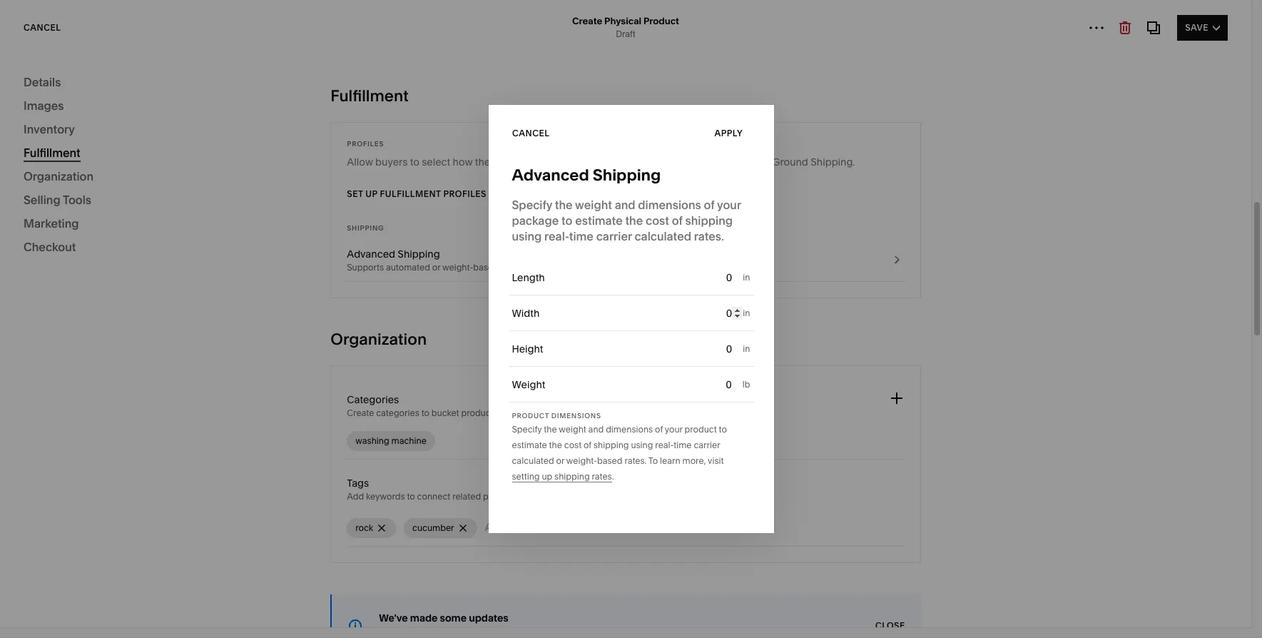 Task type: locate. For each thing, give the bounding box(es) containing it.
1 get started button from the left
[[373, 550, 433, 576]]

set up your store
[[243, 93, 371, 112]]

weight inside product dimensions specify the weight and dimensions of your product to estimate the cost of shipping using real-time carrier calculated or weight-based rates. to learn more, visit setting up shipping rates .
[[559, 424, 587, 435]]

your left the site.
[[1127, 148, 1151, 163]]

1 horizontal spatial advanced
[[512, 166, 590, 185]]

manage up service
[[909, 287, 954, 301]]

appointments
[[1069, 508, 1144, 523]]

specify up package
[[512, 198, 553, 212]]

None field
[[347, 510, 905, 547]]

0 horizontal spatial cost
[[565, 440, 582, 450]]

shipping up width on the left of the page
[[501, 262, 536, 273]]

0 vertical spatial create
[[572, 15, 603, 26]]

the up experience.
[[956, 287, 974, 301]]

to
[[649, 455, 658, 466]]

1 vertical spatial calculated
[[512, 455, 554, 466]]

orders link
[[31, 159, 166, 183]]

1 horizontal spatial for
[[635, 156, 651, 168]]

organization up selling.
[[331, 330, 427, 349]]

or right appointments
[[1147, 508, 1158, 523]]

rates
[[592, 471, 612, 482]]

0 horizontal spatial rates.
[[538, 262, 560, 273]]

the down dimensions
[[544, 424, 557, 435]]

cost inside specify the weight and dimensions of your package to estimate the cost of shipping using real-time carrier calculated rates.
[[646, 213, 670, 228]]

advanced for advanced shipping supports automated or weight-based shipping rates.
[[347, 248, 395, 261]]

0 vertical spatial real-
[[545, 229, 569, 243]]

when you're ready, subscribe to publish your site.
[[909, 148, 1175, 163]]

get started button for acuity scheduling sell live, scheduled services, coaching appointments or classes
[[859, 550, 919, 576]]

of inside online course create a guided series of lessons to teach a skill or educate on a topic
[[497, 508, 508, 523]]

or
[[761, 156, 770, 168], [432, 262, 441, 273], [556, 455, 565, 466], [633, 508, 644, 523], [1147, 508, 1158, 523]]

shipping inside advanced shipping supports automated or weight-based shipping rates.
[[501, 262, 536, 273]]

1 horizontal spatial time
[[674, 440, 692, 450]]

1 vertical spatial weight
[[559, 424, 587, 435]]

apply
[[715, 128, 743, 138]]

products. right "bucket"
[[461, 408, 500, 418]]

product dimensions specify the weight and dimensions of your product to estimate the cost of shipping using real-time carrier calculated or weight-based rates. to learn more, visit setting up shipping rates .
[[512, 412, 727, 482]]

1 started from the left
[[393, 558, 433, 568]]

for right product.
[[635, 156, 651, 168]]

new
[[477, 612, 497, 625]]

dimensions inside product dimensions specify the weight and dimensions of your product to estimate the cost of shipping using real-time carrier calculated or weight-based rates. to learn more, visit setting up shipping rates .
[[606, 424, 653, 435]]

1 vertical spatial advanced
[[347, 248, 395, 261]]

up left store at the top of the page
[[271, 93, 291, 112]]

2 get from the left
[[859, 558, 877, 568]]

and right live
[[312, 358, 327, 369]]

of down local on the top right
[[704, 198, 715, 212]]

1 vertical spatial selling
[[24, 193, 60, 207]]

selling up invoicing
[[24, 193, 60, 207]]

specify
[[512, 198, 553, 212], [512, 424, 542, 435]]

sell
[[859, 508, 878, 523]]

and up details
[[1004, 267, 1025, 281]]

go live and start selling.
[[282, 358, 378, 369]]

or right automated
[[432, 262, 441, 273]]

close
[[876, 620, 906, 631]]

weight down dimensions
[[559, 424, 587, 435]]

carrier
[[597, 229, 632, 243], [694, 440, 721, 450]]

12/8/2023.
[[773, 612, 823, 625]]

set for set up fulfillment profiles
[[347, 188, 363, 199]]

get for create a guided series of lessons to teach a skill or educate on a topic
[[373, 558, 391, 568]]

create up on
[[373, 508, 409, 523]]

add for add a way to get paid.
[[282, 232, 299, 243]]

cancel button up receive
[[512, 121, 557, 146]]

selling tools up invoicing
[[24, 193, 91, 207]]

shipping inside advanced shipping supports automated or weight-based shipping rates.
[[398, 248, 440, 261]]

for
[[635, 156, 651, 168], [312, 612, 327, 625]]

1 horizontal spatial set
[[347, 188, 363, 199]]

0 vertical spatial manage
[[909, 267, 954, 281]]

2 vertical spatial selling
[[31, 238, 64, 251]]

or inside product dimensions specify the weight and dimensions of your product to estimate the cost of shipping using real-time carrier calculated or weight-based rates. to learn more, visit setting up shipping rates .
[[556, 455, 565, 466]]

way
[[308, 232, 324, 243]]

1 horizontal spatial product
[[644, 15, 680, 26]]

when
[[909, 148, 941, 163]]

get started down classes
[[859, 558, 919, 568]]

1 horizontal spatial categories
[[502, 408, 547, 418]]

using down package
[[512, 229, 542, 243]]

selling down images on the left top of the page
[[24, 114, 60, 128]]

0 horizontal spatial tags
[[347, 477, 369, 490]]

to right the like
[[525, 156, 534, 168]]

real- up learn
[[656, 440, 674, 450]]

or right skill
[[633, 508, 644, 523]]

2 vertical spatial add
[[347, 491, 364, 502]]

1 horizontal spatial cancel button
[[512, 121, 557, 146]]

1 vertical spatial weight-
[[567, 455, 598, 466]]

1 horizontal spatial weight-
[[567, 455, 598, 466]]

delete image
[[376, 523, 388, 534]]

0 vertical spatial using
[[512, 229, 542, 243]]

to left the deliver
[[1060, 287, 1071, 301]]

0 vertical spatial set
[[243, 93, 268, 112]]

0 horizontal spatial carrier
[[597, 229, 632, 243]]

length
[[512, 271, 545, 284]]

2 vertical spatial create
[[373, 508, 409, 523]]

1 horizontal spatial cancel
[[512, 128, 550, 138]]

rates. inside advanced shipping supports automated or weight-based shipping rates.
[[538, 262, 560, 273]]

1 vertical spatial specify
[[512, 424, 542, 435]]

estimate inside specify the weight and dimensions of your package to estimate the cost of shipping using real-time carrier calculated rates.
[[576, 213, 623, 228]]

get started for acuity scheduling sell live, scheduled services, coaching appointments or classes
[[859, 558, 919, 568]]

rates. inside product dimensions specify the weight and dimensions of your product to estimate the cost of shipping using real-time carrier calculated or weight-based rates. to learn more, visit setting up shipping rates .
[[625, 455, 647, 466]]

0 vertical spatial advanced
[[512, 166, 590, 185]]

1 vertical spatial real-
[[656, 440, 674, 450]]

0 horizontal spatial cancel
[[24, 22, 61, 32]]

1 vertical spatial set
[[347, 188, 363, 199]]

to inside "button"
[[326, 232, 334, 243]]

height
[[512, 343, 544, 355]]

1 get from the left
[[373, 558, 391, 568]]

calculated inside specify the weight and dimensions of your package to estimate the cost of shipping using real-time carrier calculated rates.
[[635, 229, 692, 243]]

off
[[443, 612, 456, 625]]

washing
[[356, 435, 390, 446]]

0 vertical spatial organization
[[24, 169, 94, 183]]

more ways to sell
[[239, 435, 369, 455]]

based
[[473, 262, 499, 273], [598, 455, 623, 466]]

allow buyers to select how they'd like to receive this product. for example, local pickup or ground shipping.
[[347, 156, 856, 168]]

to right product
[[719, 424, 727, 435]]

to left connect
[[407, 491, 415, 502]]

0 vertical spatial cost
[[646, 213, 670, 228]]

of right series
[[497, 508, 508, 523]]

related
[[453, 491, 481, 502]]

weight-
[[443, 262, 473, 273], [567, 455, 598, 466]]

get started for online course create a guided series of lessons to teach a skill or educate on a topic
[[373, 558, 433, 568]]

add products to your inventory. button
[[243, 140, 857, 195]]

1 horizontal spatial up
[[366, 188, 378, 199]]

shipping up .
[[594, 440, 629, 450]]

setting up shipping rates link
[[512, 471, 612, 483]]

skill
[[610, 508, 631, 523]]

not
[[560, 491, 573, 502]]

1 vertical spatial using
[[631, 440, 654, 450]]

carrier inside product dimensions specify the weight and dimensions of your product to estimate the cost of shipping using real-time carrier calculated or weight-based rates. to learn more, visit setting up shipping rates .
[[694, 440, 721, 450]]

get started button for online course create a guided series of lessons to teach a skill or educate on a topic
[[373, 550, 433, 576]]

weight- right automated
[[443, 262, 473, 273]]

of down "example,"
[[672, 213, 683, 228]]

0 vertical spatial will
[[549, 408, 562, 418]]

1 vertical spatial rates.
[[538, 262, 560, 273]]

will inside tags add keywords to connect related products. tags will not be shown in your store.
[[544, 491, 558, 502]]

0 horizontal spatial shipping
[[347, 224, 384, 232]]

0 vertical spatial tools
[[63, 193, 91, 207]]

0 horizontal spatial time
[[569, 229, 594, 243]]

specify down categories create categories to bucket products. categories will appear in the store's navigation.
[[512, 424, 542, 435]]

and down product.
[[615, 198, 636, 212]]

your down navigation.
[[665, 424, 683, 435]]

profiles up allow
[[347, 140, 384, 148]]

calculated inside product dimensions specify the weight and dimensions of your product to estimate the cost of shipping using real-time carrier calculated or weight-based rates. to learn more, visit setting up shipping rates .
[[512, 455, 554, 466]]

1 horizontal spatial get
[[859, 558, 877, 568]]

2 horizontal spatial up
[[542, 471, 553, 482]]

up inside product dimensions specify the weight and dimensions of your product to estimate the cost of shipping using real-time carrier calculated or weight-based rates. to learn more, visit setting up shipping rates .
[[542, 471, 553, 482]]

cancel up details
[[24, 22, 61, 32]]

fulfillment down inventory. in the left of the page
[[380, 188, 441, 199]]

add inside add products to your inventory. button
[[282, 170, 299, 180]]

educate
[[647, 508, 691, 523]]

a up topic
[[412, 508, 418, 523]]

product right physical
[[644, 15, 680, 26]]

advanced shipping supports automated or weight-based shipping rates.
[[347, 248, 560, 273]]

acuity
[[859, 488, 893, 503]]

shipping up paid.
[[347, 224, 384, 232]]

website
[[24, 89, 68, 103]]

1 vertical spatial products.
[[483, 491, 522, 502]]

we've made some updates
[[379, 612, 509, 625]]

0 vertical spatial for
[[635, 156, 651, 168]]

profiles down how
[[444, 188, 487, 199]]

inventory.
[[369, 170, 409, 180]]

site.
[[1153, 148, 1175, 163]]

to left publish
[[1071, 148, 1082, 163]]

1 horizontal spatial shipping
[[398, 248, 440, 261]]

2 get started from the left
[[859, 558, 919, 568]]

apply button
[[715, 121, 751, 146]]

and inside specify the weight and dimensions of your package to estimate the cost of shipping using real-time carrier calculated rates.
[[615, 198, 636, 212]]

of
[[704, 198, 715, 212], [672, 213, 683, 228], [655, 424, 663, 435], [584, 440, 592, 450], [497, 508, 508, 523]]

specify inside product dimensions specify the weight and dimensions of your product to estimate the cost of shipping using real-time carrier calculated or weight-based rates. to learn more, visit setting up shipping rates .
[[512, 424, 542, 435]]

cancel for leftmost the cancel button
[[24, 22, 61, 32]]

details
[[976, 287, 1012, 301]]

weight- up setting up shipping rates link
[[567, 455, 598, 466]]

in for height
[[743, 343, 751, 354]]

selling tools
[[24, 193, 91, 207], [31, 238, 91, 251]]

get started button
[[373, 550, 433, 576], [859, 550, 919, 576]]

your left store at the top of the page
[[294, 93, 328, 112]]

specify the weight and dimensions of your package to estimate the cost of shipping using real-time carrier calculated rates.
[[512, 198, 741, 243]]

you
[[976, 245, 992, 253]]

1 horizontal spatial profiles
[[444, 188, 487, 199]]

rock
[[356, 523, 373, 533]]

a inside manage projects and invoice clients manage the details needed to deliver a professional service experience.
[[1113, 287, 1119, 301]]

service
[[909, 303, 948, 317]]

1 horizontal spatial cost
[[646, 213, 670, 228]]

time down advanced shipping
[[569, 229, 594, 243]]

time up the more, at the right of page
[[674, 440, 692, 450]]

1 horizontal spatial organization
[[331, 330, 427, 349]]

edit
[[1163, 31, 1183, 41]]

supports
[[347, 262, 384, 273]]

1 vertical spatial estimate
[[512, 440, 547, 450]]

tags add keywords to connect related products. tags will not be shown in your store.
[[347, 477, 668, 502]]

0 horizontal spatial get
[[373, 558, 391, 568]]

weight down advanced shipping
[[575, 198, 612, 212]]

cancel button up details
[[24, 15, 61, 40]]

selling
[[24, 114, 60, 128], [24, 193, 60, 207], [31, 238, 64, 251]]

0 horizontal spatial using
[[512, 229, 542, 243]]

series
[[462, 508, 495, 523]]

manage
[[909, 267, 954, 281], [909, 287, 954, 301]]

selling tools down marketing
[[31, 238, 91, 251]]

1 vertical spatial organization
[[331, 330, 427, 349]]

0 horizontal spatial advanced
[[347, 248, 395, 261]]

store
[[331, 93, 371, 112]]

a left way
[[301, 232, 306, 243]]

add inside add a way to get paid. "button"
[[282, 232, 299, 243]]

using inside specify the weight and dimensions of your package to estimate the cost of shipping using real-time carrier calculated rates.
[[512, 229, 542, 243]]

get started down topic
[[373, 558, 433, 568]]

product inside "create physical product draft"
[[644, 15, 680, 26]]

1 vertical spatial up
[[366, 188, 378, 199]]

calculated up enter length number field
[[635, 229, 692, 243]]

invoicing
[[31, 213, 75, 226]]

will left appear
[[549, 408, 562, 418]]

up inside button
[[366, 188, 378, 199]]

tools down invoicing link
[[66, 238, 91, 251]]

set inside button
[[347, 188, 363, 199]]

product down weight
[[512, 412, 550, 420]]

0 vertical spatial cancel button
[[24, 15, 61, 40]]

a inside subscription choose a subscription plan.
[[316, 295, 320, 306]]

up right setting
[[542, 471, 553, 482]]

0 vertical spatial cancel
[[24, 22, 61, 32]]

0 horizontal spatial started
[[393, 558, 433, 568]]

estimate
[[576, 213, 623, 228], [512, 440, 547, 450]]

0 horizontal spatial estimate
[[512, 440, 547, 450]]

1 vertical spatial add
[[282, 232, 299, 243]]

based left length
[[473, 262, 499, 273]]

1 horizontal spatial estimate
[[576, 213, 623, 228]]

1 horizontal spatial based
[[598, 455, 623, 466]]

add left products
[[282, 170, 299, 180]]

tags up lessons
[[524, 491, 542, 502]]

categories up categories
[[347, 393, 399, 406]]

be
[[575, 491, 586, 502]]

1 specify from the top
[[512, 198, 553, 212]]

0 horizontal spatial profiles
[[347, 140, 384, 148]]

create up washing
[[347, 408, 374, 418]]

0 vertical spatial plan.
[[375, 295, 394, 306]]

topic
[[399, 524, 426, 538]]

cost down dimensions
[[565, 440, 582, 450]]

0 horizontal spatial weight-
[[443, 262, 473, 273]]

1 horizontal spatial real-
[[656, 440, 674, 450]]

weight- inside advanced shipping supports automated or weight-based shipping rates.
[[443, 262, 473, 273]]

2 started from the left
[[879, 558, 919, 568]]

experience.
[[951, 303, 1015, 317]]

shipping up automated
[[398, 248, 440, 261]]

estimate up setting
[[512, 440, 547, 450]]

Enter Weight number field
[[546, 369, 743, 400]]

tools up invoicing link
[[63, 193, 91, 207]]

to right package
[[562, 213, 573, 228]]

to left the select
[[410, 156, 420, 168]]

get
[[336, 232, 349, 243]]

real- down package
[[545, 229, 569, 243]]

1 get started from the left
[[373, 558, 433, 568]]

lessons
[[511, 508, 552, 523]]

0 vertical spatial fulfillment
[[331, 86, 409, 106]]

real- inside specify the weight and dimensions of your package to estimate the cost of shipping using real-time carrier calculated rates.
[[545, 229, 569, 243]]

cancel inside button
[[512, 128, 550, 138]]

started down classes
[[879, 558, 919, 568]]

0 horizontal spatial based
[[473, 262, 499, 273]]

in inside tags add keywords to connect related products. tags will not be shown in your store.
[[616, 491, 624, 502]]

categories down weight
[[502, 408, 547, 418]]

2 specify from the top
[[512, 424, 542, 435]]

0 vertical spatial specify
[[512, 198, 553, 212]]

0 vertical spatial time
[[569, 229, 594, 243]]

2 vertical spatial fulfillment
[[380, 188, 441, 199]]

1 vertical spatial will
[[544, 491, 558, 502]]

add left way
[[282, 232, 299, 243]]

subscribe
[[909, 182, 960, 193]]

create inside online course create a guided series of lessons to teach a skill or educate on a topic
[[373, 508, 409, 523]]

1 vertical spatial shipping
[[347, 224, 384, 232]]

create left physical
[[572, 15, 603, 26]]

get down on
[[373, 558, 391, 568]]

2 horizontal spatial rates.
[[694, 229, 724, 243]]

and down dimensions
[[589, 424, 604, 435]]

0 vertical spatial selling
[[24, 114, 60, 128]]

edit site
[[1163, 31, 1204, 41]]

to inside manage projects and invoice clients manage the details needed to deliver a professional service experience.
[[1060, 287, 1071, 301]]

course
[[411, 488, 450, 503]]

fulfillment up the orders
[[24, 146, 80, 160]]

products. inside tags add keywords to connect related products. tags will not be shown in your store.
[[483, 491, 522, 502]]

cancel up the like
[[512, 128, 550, 138]]

0 vertical spatial weight
[[575, 198, 612, 212]]

estimate down advanced shipping
[[576, 213, 623, 228]]

2 vertical spatial up
[[542, 471, 553, 482]]

0 vertical spatial estimate
[[576, 213, 623, 228]]

connect
[[417, 491, 451, 502]]

0 horizontal spatial product
[[512, 412, 550, 420]]

0 vertical spatial selling tools
[[24, 193, 91, 207]]

in
[[743, 272, 751, 283], [743, 308, 751, 318], [743, 343, 751, 354], [595, 408, 602, 418], [616, 491, 624, 502]]

calculated up setting
[[512, 455, 554, 466]]

0 horizontal spatial set
[[243, 93, 268, 112]]

based up .
[[598, 455, 623, 466]]

get started button down classes
[[859, 550, 919, 576]]

1 vertical spatial time
[[674, 440, 692, 450]]

tags
[[347, 477, 369, 490], [524, 491, 542, 502]]

2 get started button from the left
[[859, 550, 919, 576]]

advanced for advanced shipping
[[512, 166, 590, 185]]

advanced inside advanced shipping supports automated or weight-based shipping rates.
[[347, 248, 395, 261]]

0 horizontal spatial real-
[[545, 229, 569, 243]]

1 horizontal spatial started
[[879, 558, 919, 568]]

time inside product dimensions specify the weight and dimensions of your product to estimate the cost of shipping using real-time carrier calculated or weight-based rates. to learn more, visit setting up shipping rates .
[[674, 440, 692, 450]]

any
[[458, 612, 475, 625]]

2 horizontal spatial shipping
[[593, 166, 661, 185]]

lb
[[743, 379, 751, 390]]

the left store's
[[604, 408, 617, 418]]

1 horizontal spatial carrier
[[694, 440, 721, 450]]

organization
[[24, 169, 94, 183], [331, 330, 427, 349]]

dimensions
[[552, 412, 602, 420]]

based inside product dimensions specify the weight and dimensions of your product to estimate the cost of shipping using real-time carrier calculated or weight-based rates. to learn more, visit setting up shipping rates .
[[598, 455, 623, 466]]

to left "bucket"
[[422, 408, 430, 418]]

marketing
[[24, 216, 79, 231]]

of down dimensions
[[584, 440, 592, 450]]

0 vertical spatial categories
[[347, 393, 399, 406]]

1 vertical spatial selling tools
[[31, 238, 91, 251]]

0 vertical spatial product
[[644, 15, 680, 26]]

to left get
[[326, 232, 334, 243]]

get down classes
[[859, 558, 877, 568]]

1 horizontal spatial tags
[[524, 491, 542, 502]]

a right delete icon
[[389, 524, 396, 538]]

1 vertical spatial categories
[[502, 408, 547, 418]]

ground
[[773, 156, 809, 168]]

to down not
[[554, 508, 565, 523]]

dimensions
[[638, 198, 702, 212], [606, 424, 653, 435]]

1 vertical spatial fulfillment
[[24, 146, 80, 160]]

tags up the keywords
[[347, 477, 369, 490]]

carrier down product
[[694, 440, 721, 450]]

0 horizontal spatial plan.
[[375, 295, 394, 306]]

your inside tags add keywords to connect related products. tags will not be shown in your store.
[[625, 491, 643, 502]]

to inside specify the weight and dimensions of your package to estimate the cost of shipping using real-time carrier calculated rates.
[[562, 213, 573, 228]]

and inside product dimensions specify the weight and dimensions of your product to estimate the cost of shipping using real-time carrier calculated or weight-based rates. to learn more, visit setting up shipping rates .
[[589, 424, 604, 435]]

0 vertical spatial carrier
[[597, 229, 632, 243]]

for a limited time, take 20% off any new website plan. use code w12ctake20 at checkout. expires 12/8/2023. offer terms.
[[312, 612, 880, 625]]

plan. inside subscription choose a subscription plan.
[[375, 295, 394, 306]]

for left limited
[[312, 612, 327, 625]]

cucumber
[[413, 523, 454, 533]]

suggested
[[909, 245, 956, 253]]

to inside button
[[340, 170, 348, 180]]

products.
[[461, 408, 500, 418], [483, 491, 522, 502]]

using inside product dimensions specify the weight and dimensions of your product to estimate the cost of shipping using real-time carrier calculated or weight-based rates. to learn more, visit setting up shipping rates .
[[631, 440, 654, 450]]

your down allow
[[350, 170, 367, 180]]

this
[[574, 156, 591, 168]]



Task type: describe. For each thing, give the bounding box(es) containing it.
Enter Height number field
[[544, 333, 743, 365]]

add inside tags add keywords to connect related products. tags will not be shown in your store.
[[347, 491, 364, 502]]

0 horizontal spatial categories
[[347, 393, 399, 406]]

images
[[24, 99, 64, 113]]

clients
[[1069, 267, 1105, 281]]

a inside "button"
[[301, 232, 306, 243]]

set up fulfillment profiles button
[[347, 181, 487, 207]]

store.
[[645, 491, 668, 502]]

shipping up not
[[555, 471, 590, 482]]

fulfillment inside button
[[380, 188, 441, 199]]

1 manage from the top
[[909, 267, 954, 281]]

use
[[564, 612, 582, 625]]

product inside product dimensions specify the weight and dimensions of your product to estimate the cost of shipping using real-time carrier calculated or weight-based rates. to learn more, visit setting up shipping rates .
[[512, 412, 550, 420]]

we've
[[379, 612, 408, 625]]

up for fulfillment
[[366, 188, 378, 199]]

shipping.
[[811, 156, 856, 168]]

store's
[[619, 408, 646, 418]]

0 vertical spatial profiles
[[347, 140, 384, 148]]

shipping for advanced shipping supports automated or weight-based shipping rates.
[[398, 248, 440, 261]]

checkout.
[[688, 612, 734, 625]]

time inside specify the weight and dimensions of your package to estimate the cost of shipping using real-time carrier calculated rates.
[[569, 229, 594, 243]]

based inside advanced shipping supports automated or weight-based shipping rates.
[[473, 262, 499, 273]]

carrier inside specify the weight and dimensions of your package to estimate the cost of shipping using real-time carrier calculated rates.
[[597, 229, 632, 243]]

machine
[[392, 435, 427, 446]]

checkout
[[24, 240, 76, 254]]

in for length
[[743, 272, 751, 283]]

estimate inside product dimensions specify the weight and dimensions of your product to estimate the cost of shipping using real-time carrier calculated or weight-based rates. to learn more, visit setting up shipping rates .
[[512, 440, 547, 450]]

add a way to get paid.
[[282, 232, 371, 243]]

to inside online course create a guided series of lessons to teach a skill or educate on a topic
[[554, 508, 565, 523]]

rock button
[[347, 518, 396, 538]]

weight
[[512, 378, 546, 391]]

weight inside specify the weight and dimensions of your package to estimate the cost of shipping using real-time carrier calculated rates.
[[575, 198, 612, 212]]

real- inside product dimensions specify the weight and dimensions of your product to estimate the cost of shipping using real-time carrier calculated or weight-based rates. to learn more, visit setting up shipping rates .
[[656, 440, 674, 450]]

and inside 'button'
[[312, 358, 327, 369]]

take
[[399, 612, 419, 625]]

in for width
[[743, 308, 751, 318]]

weight- inside product dimensions specify the weight and dimensions of your product to estimate the cost of shipping using real-time carrier calculated or weight-based rates. to learn more, visit setting up shipping rates .
[[567, 455, 598, 466]]

0 vertical spatial tags
[[347, 477, 369, 490]]

ready,
[[979, 148, 1012, 163]]

selling link
[[24, 114, 158, 131]]

products link
[[31, 135, 166, 159]]

website link
[[24, 88, 158, 105]]

set up fulfillment profiles
[[347, 188, 487, 199]]

shipping inside specify the weight and dimensions of your package to estimate the cost of shipping using real-time carrier calculated rates.
[[686, 213, 733, 228]]

paid.
[[351, 232, 371, 243]]

or inside acuity scheduling sell live, scheduled services, coaching appointments or classes
[[1147, 508, 1158, 523]]

Enter Width number field
[[540, 298, 743, 329]]

select
[[422, 156, 451, 168]]

automated
[[386, 262, 430, 273]]

Enter Length number field
[[545, 262, 743, 293]]

invoicing link
[[31, 208, 166, 232]]

they'd
[[475, 156, 504, 168]]

started for a
[[393, 558, 433, 568]]

like
[[506, 156, 522, 168]]

or inside online course create a guided series of lessons to teach a skill or educate on a topic
[[633, 508, 644, 523]]

delete image
[[457, 523, 469, 534]]

started for live,
[[879, 558, 919, 568]]

receive
[[537, 156, 572, 168]]

example,
[[653, 156, 696, 168]]

ways
[[282, 435, 321, 455]]

0 horizontal spatial for
[[312, 612, 327, 625]]

20%
[[421, 612, 441, 625]]

time,
[[373, 612, 396, 625]]

acuity scheduling sell live, scheduled services, coaching appointments or classes
[[859, 488, 1158, 538]]

Add... field
[[485, 520, 594, 535]]

learn
[[660, 455, 681, 466]]

to inside product dimensions specify the weight and dimensions of your product to estimate the cost of shipping using real-time carrier calculated or weight-based rates. to learn more, visit setting up shipping rates .
[[719, 424, 727, 435]]

the up package
[[555, 198, 573, 212]]

package
[[512, 213, 559, 228]]

get for sell live, scheduled services, coaching appointments or classes
[[859, 558, 877, 568]]

or right pickup
[[761, 156, 770, 168]]

subscribe
[[1015, 148, 1068, 163]]

products. inside categories create categories to bucket products. categories will appear in the store's navigation.
[[461, 408, 500, 418]]

or inside advanced shipping supports automated or weight-based shipping rates.
[[432, 262, 441, 273]]

details
[[24, 75, 61, 89]]

14
[[918, 100, 941, 128]]

to inside categories create categories to bucket products. categories will appear in the store's navigation.
[[422, 408, 430, 418]]

your inside button
[[350, 170, 367, 180]]

and inside manage projects and invoice clients manage the details needed to deliver a professional service experience.
[[1004, 267, 1025, 281]]

you're
[[943, 148, 977, 163]]

selling tools link
[[31, 232, 166, 256]]

your inside specify the weight and dimensions of your package to estimate the cost of shipping using real-time carrier calculated rates.
[[717, 198, 741, 212]]

set for set up your store
[[243, 93, 268, 112]]

limited
[[338, 612, 370, 625]]

choose
[[282, 295, 314, 306]]

profiles inside button
[[444, 188, 487, 199]]

a left limited
[[330, 612, 336, 625]]

the inside categories create categories to bucket products. categories will appear in the store's navigation.
[[604, 408, 617, 418]]

orders
[[31, 165, 65, 178]]

cancel for bottommost the cancel button
[[512, 128, 550, 138]]

updates
[[469, 612, 509, 625]]

your inside product dimensions specify the weight and dimensions of your product to estimate the cost of shipping using real-time carrier calculated or weight-based rates. to learn more, visit setting up shipping rates .
[[665, 424, 683, 435]]

add a way to get paid. button
[[243, 203, 857, 258]]

2 manage from the top
[[909, 287, 954, 301]]

products
[[31, 141, 74, 153]]

how
[[453, 156, 473, 168]]

suggested for you
[[909, 245, 992, 253]]

1 vertical spatial tags
[[524, 491, 542, 502]]

categories create categories to bucket products. categories will appear in the store's navigation.
[[347, 393, 692, 418]]

publish
[[1085, 148, 1124, 163]]

will inside categories create categories to bucket products. categories will appear in the store's navigation.
[[549, 408, 562, 418]]

in inside categories create categories to bucket products. categories will appear in the store's navigation.
[[595, 408, 602, 418]]

draft
[[616, 29, 636, 39]]

none field containing rock
[[347, 510, 905, 547]]

setting
[[512, 471, 540, 482]]

a left skill
[[601, 508, 607, 523]]

guided
[[421, 508, 459, 523]]

deliver
[[1073, 287, 1110, 301]]

appear
[[564, 408, 593, 418]]

up for your
[[271, 93, 291, 112]]

1 vertical spatial cancel button
[[512, 121, 557, 146]]

specify inside specify the weight and dimensions of your package to estimate the cost of shipping using real-time carrier calculated rates.
[[512, 198, 553, 212]]

0 horizontal spatial cancel button
[[24, 15, 61, 40]]

0 horizontal spatial organization
[[24, 169, 94, 183]]

made
[[410, 612, 438, 625]]

the inside manage projects and invoice clients manage the details needed to deliver a professional service experience.
[[956, 287, 974, 301]]

keywords
[[366, 491, 405, 502]]

of down navigation.
[[655, 424, 663, 435]]

rates. inside specify the weight and dimensions of your package to estimate the cost of shipping using real-time carrier calculated rates.
[[694, 229, 724, 243]]

discounts
[[31, 189, 79, 202]]

offer terms. link
[[825, 612, 880, 626]]

the up enter length number field
[[626, 213, 643, 228]]

create inside categories create categories to bucket products. categories will appear in the store's navigation.
[[347, 408, 374, 418]]

offer
[[825, 612, 848, 625]]

cost inside product dimensions specify the weight and dimensions of your product to estimate the cost of shipping using real-time carrier calculated or weight-based rates. to learn more, visit setting up shipping rates .
[[565, 440, 582, 450]]

1 vertical spatial tools
[[66, 238, 91, 251]]

on
[[373, 524, 387, 538]]

invoice
[[1028, 267, 1067, 281]]

for
[[958, 245, 974, 253]]

manage projects and invoice clients manage the details needed to deliver a professional service experience.
[[909, 267, 1188, 317]]

1 vertical spatial plan.
[[538, 612, 561, 625]]

to inside tags add keywords to connect related products. tags will not be shown in your store.
[[407, 491, 415, 502]]

width
[[512, 307, 540, 320]]

shown
[[588, 491, 614, 502]]

terms.
[[851, 612, 880, 625]]

navigation.
[[648, 408, 692, 418]]

the up setting up shipping rates link
[[549, 440, 562, 450]]

product
[[685, 424, 717, 435]]

shipping for advanced shipping
[[593, 166, 661, 185]]

advanced shipping
[[512, 166, 661, 185]]

subscription
[[282, 281, 342, 294]]

dimensions inside specify the weight and dimensions of your package to estimate the cost of shipping using real-time carrier calculated rates.
[[638, 198, 702, 212]]

washing machine
[[356, 435, 427, 446]]

cucumber button
[[404, 518, 477, 538]]

create inside "create physical product draft"
[[572, 15, 603, 26]]

add for add products to your inventory.
[[282, 170, 299, 180]]

to left sell
[[324, 435, 340, 455]]



Task type: vqa. For each thing, say whether or not it's contained in the screenshot.
Payments
no



